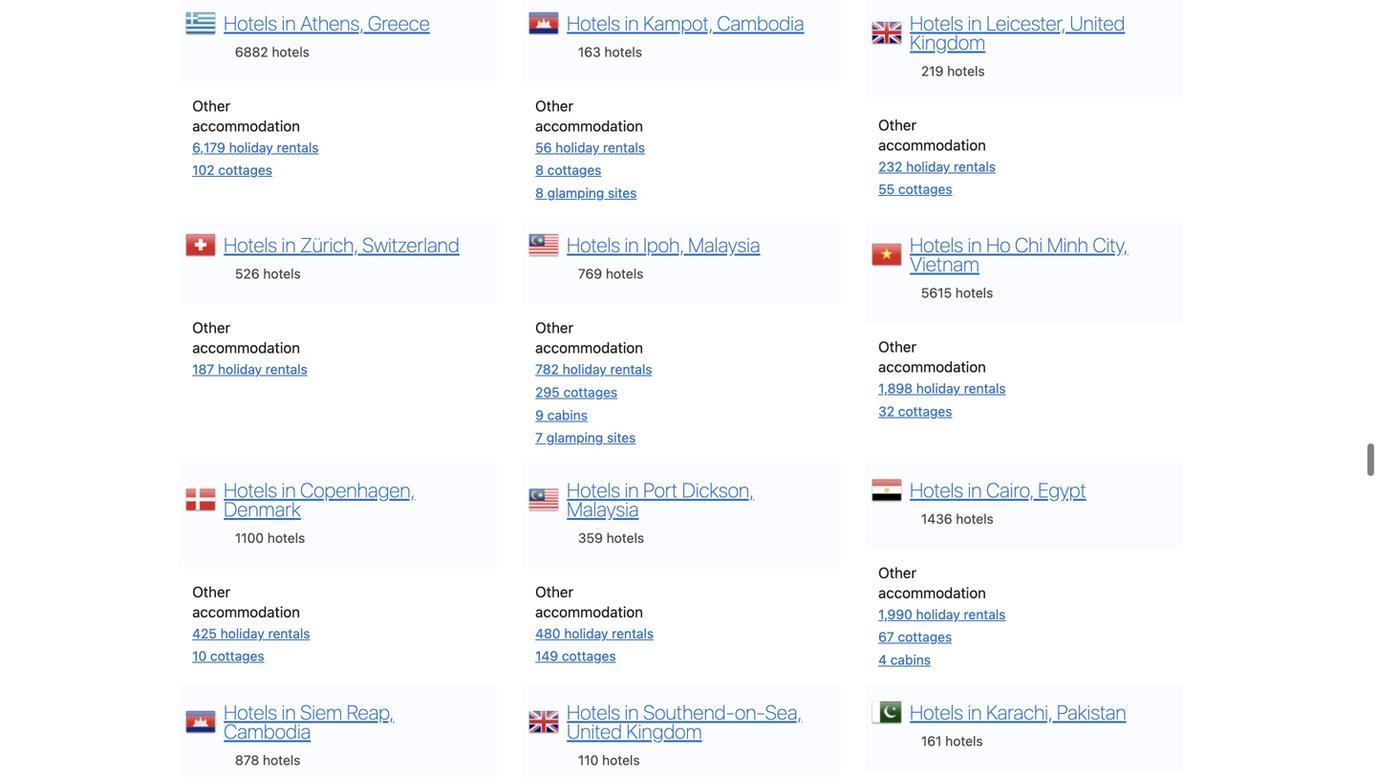 Task type: locate. For each thing, give the bounding box(es) containing it.
holiday inside 'other accommodation 56 holiday rentals 8 cottages 8 glamping sites'
[[556, 139, 600, 155]]

holiday inside other accommodation 1,898 holiday rentals 32 cottages
[[917, 381, 961, 396]]

rentals inside 'other accommodation 56 holiday rentals 8 cottages 8 glamping sites'
[[603, 139, 645, 155]]

hotels inside hotels in southend-on-sea, united kingdom 110 hotels
[[602, 752, 640, 768]]

cottages down 425 holiday rentals link
[[210, 648, 264, 664]]

other for hotels in port dickson, malaysia
[[536, 583, 574, 600]]

hotels up 163
[[567, 11, 620, 35]]

1 vertical spatial united
[[567, 719, 622, 743]]

cambodia inside hotels in siem reap, cambodia 878 hotels
[[224, 719, 311, 743]]

other accommodation 1,898 holiday rentals 32 cottages
[[879, 338, 1006, 419]]

other up the 6,179 at top left
[[192, 97, 230, 114]]

other up the 425
[[192, 583, 230, 600]]

cottages inside other accommodation 232 holiday rentals 55 cottages
[[899, 181, 953, 197]]

cabins down the 295 cottages "link" at the left of page
[[548, 407, 588, 423]]

0 horizontal spatial cabins
[[548, 407, 588, 423]]

other up 1,898
[[879, 338, 917, 355]]

6,179
[[192, 139, 225, 155]]

hotels inside hotels in ipoh, malaysia 769 hotels
[[567, 233, 620, 257]]

other inside other accommodation 1,990 holiday rentals 67 cottages 4 cabins
[[879, 564, 917, 581]]

in left port
[[625, 478, 639, 502]]

rentals for kingdom
[[954, 159, 996, 174]]

cottages for malaysia
[[562, 648, 616, 664]]

in left leicester,
[[968, 11, 982, 35]]

hotels in athens, greece link
[[224, 11, 430, 35]]

149 cottages link
[[536, 648, 616, 664]]

8 down 56
[[536, 162, 544, 178]]

cottages down 480 holiday rentals link at the left of the page
[[562, 648, 616, 664]]

hotels in southend-on-sea, united kingdom 110 hotels
[[567, 700, 802, 768]]

hotels in karachi, pakistan link
[[910, 700, 1127, 724]]

hotels up 359 on the bottom left
[[567, 478, 620, 502]]

cottages inside other accommodation 782 holiday rentals 295 cottages 9 cabins 7 glamping sites
[[564, 384, 618, 400]]

hotels up 161
[[910, 700, 964, 724]]

accommodation up 187 holiday rentals 'link'
[[192, 339, 300, 356]]

hotels for hotels in copenhagen, denmark
[[224, 478, 277, 502]]

united
[[1070, 11, 1126, 35], [567, 719, 622, 743]]

hotels inside hotels in kampot, cambodia 163 hotels
[[605, 44, 642, 60]]

holiday for kingdom
[[906, 159, 951, 174]]

1 vertical spatial cabins
[[891, 652, 931, 668]]

hotels right 5615
[[956, 285, 994, 301]]

hotels up 5615
[[910, 233, 964, 257]]

0 vertical spatial cabins
[[548, 407, 588, 423]]

hotels in leicester, united kingdom 219 hotels
[[910, 11, 1126, 79]]

0 vertical spatial cambodia
[[717, 11, 804, 35]]

cottages down the 6,179 holiday rentals link
[[218, 162, 272, 178]]

glamping inside 'other accommodation 56 holiday rentals 8 cottages 8 glamping sites'
[[548, 185, 604, 201]]

cottages inside other accommodation 6,179 holiday rentals 102 cottages
[[218, 162, 272, 178]]

1 vertical spatial cambodia
[[224, 719, 311, 743]]

holiday inside other accommodation 782 holiday rentals 295 cottages 9 cabins 7 glamping sites
[[563, 362, 607, 377]]

0 vertical spatial malaysia
[[689, 233, 761, 257]]

hotels for hotels in ho chi minh city, vietnam
[[910, 233, 964, 257]]

accommodation inside other accommodation 480 holiday rentals 149 cottages
[[536, 603, 643, 620]]

glamping down 9 cabins link
[[547, 430, 603, 446]]

other up 187
[[192, 319, 230, 336]]

rentals for minh
[[964, 381, 1006, 396]]

hotels inside hotels in siem reap, cambodia 878 hotels
[[224, 700, 277, 724]]

accommodation inside other accommodation 187 holiday rentals
[[192, 339, 300, 356]]

hotels right 1100
[[267, 530, 305, 546]]

hotels inside hotels in ho chi minh city, vietnam 5615 hotels
[[956, 285, 994, 301]]

hotels right 161
[[946, 733, 983, 749]]

1 vertical spatial 8
[[536, 185, 544, 201]]

holiday for malaysia
[[564, 626, 608, 641]]

holiday up 149 cottages link
[[564, 626, 608, 641]]

cambodia
[[717, 11, 804, 35], [224, 719, 311, 743]]

holiday for 769
[[563, 362, 607, 377]]

32
[[879, 403, 895, 419]]

hotels right 769 at the top left of page
[[606, 266, 644, 282]]

in
[[282, 11, 296, 35], [625, 11, 639, 35], [968, 11, 982, 35], [282, 233, 296, 257], [625, 233, 639, 257], [968, 233, 982, 257], [282, 478, 296, 502], [625, 478, 639, 502], [968, 478, 982, 502], [282, 700, 296, 724], [625, 700, 639, 724], [968, 700, 982, 724]]

on-
[[735, 700, 765, 724]]

cairo,
[[987, 478, 1034, 502]]

rentals right the 6,179 at top left
[[277, 139, 319, 155]]

cabins inside other accommodation 782 holiday rentals 295 cottages 9 cabins 7 glamping sites
[[548, 407, 588, 423]]

other for hotels in ho chi minh city, vietnam
[[879, 338, 917, 355]]

other inside other accommodation 480 holiday rentals 149 cottages
[[536, 583, 574, 600]]

in for karachi,
[[968, 700, 982, 724]]

sites inside 'other accommodation 56 holiday rentals 8 cottages 8 glamping sites'
[[608, 185, 637, 201]]

8 down 8 cottages link
[[536, 185, 544, 201]]

hotels in southend-on-sea, united kingdom link
[[567, 700, 802, 743]]

in for ipoh,
[[625, 233, 639, 257]]

hotels up 110
[[567, 700, 620, 724]]

holiday inside other accommodation 1,990 holiday rentals 67 cottages 4 cabins
[[916, 606, 960, 622]]

rentals for 1100
[[268, 626, 310, 641]]

in inside hotels in kampot, cambodia 163 hotels
[[625, 11, 639, 35]]

accommodation up 480 holiday rentals link at the left of the page
[[536, 603, 643, 620]]

hotels right 878 at the bottom of page
[[263, 752, 301, 768]]

holiday
[[229, 139, 273, 155], [556, 139, 600, 155], [906, 159, 951, 174], [218, 362, 262, 377], [563, 362, 607, 377], [917, 381, 961, 396], [916, 606, 960, 622], [220, 626, 265, 641], [564, 626, 608, 641]]

united inside hotels in leicester, united kingdom 219 hotels
[[1070, 11, 1126, 35]]

holiday inside other accommodation 425 holiday rentals 10 cottages
[[220, 626, 265, 641]]

vietnam
[[910, 252, 980, 276]]

glamping
[[548, 185, 604, 201], [547, 430, 603, 446]]

in left siem
[[282, 700, 296, 724]]

malaysia right ipoh,
[[689, 233, 761, 257]]

hotels inside hotels in leicester, united kingdom 219 hotels
[[910, 11, 964, 35]]

hotels up 1436
[[910, 478, 964, 502]]

hotels in copenhagen, denmark 1100 hotels
[[224, 478, 415, 546]]

cabins inside other accommodation 1,990 holiday rentals 67 cottages 4 cabins
[[891, 652, 931, 668]]

rentals inside other accommodation 232 holiday rentals 55 cottages
[[954, 159, 996, 174]]

malaysia inside hotels in port dickson, malaysia 359 hotels
[[567, 497, 639, 521]]

hotels inside hotels in southend-on-sea, united kingdom 110 hotels
[[567, 700, 620, 724]]

8
[[536, 162, 544, 178], [536, 185, 544, 201]]

hotels right 6882
[[272, 44, 310, 60]]

accommodation inside other accommodation 1,898 holiday rentals 32 cottages
[[879, 358, 986, 375]]

rentals up 149 cottages link
[[612, 626, 654, 641]]

in inside hotels in copenhagen, denmark 1100 hotels
[[282, 478, 296, 502]]

united inside hotels in southend-on-sea, united kingdom 110 hotels
[[567, 719, 622, 743]]

7 glamping sites link
[[536, 430, 636, 446]]

holiday inside other accommodation 232 holiday rentals 55 cottages
[[906, 159, 951, 174]]

in inside hotels in leicester, united kingdom 219 hotels
[[968, 11, 982, 35]]

526
[[235, 266, 260, 282]]

kampot,
[[644, 11, 713, 35]]

accommodation inside 'other accommodation 56 holiday rentals 8 cottages 8 glamping sites'
[[536, 117, 643, 134]]

hotels in leicester, united kingdom link
[[910, 11, 1126, 54]]

67
[[879, 629, 895, 645]]

other accommodation 232 holiday rentals 55 cottages
[[879, 116, 996, 197]]

hotels inside hotels in cairo, egypt 1436 hotels
[[910, 478, 964, 502]]

rentals right the 425
[[268, 626, 310, 641]]

110
[[578, 752, 599, 768]]

holiday for 6882
[[229, 139, 273, 155]]

malaysia up 359 on the bottom left
[[567, 497, 639, 521]]

rentals up ho
[[954, 159, 996, 174]]

cottages inside other accommodation 480 holiday rentals 149 cottages
[[562, 648, 616, 664]]

cottages down 782 holiday rentals link
[[564, 384, 618, 400]]

hotels right '526' at the left top of page
[[263, 266, 301, 282]]

cabins
[[548, 407, 588, 423], [891, 652, 931, 668]]

cottages inside other accommodation 1,898 holiday rentals 32 cottages
[[898, 403, 953, 419]]

hotels
[[224, 11, 277, 35], [567, 11, 620, 35], [910, 11, 964, 35], [224, 233, 277, 257], [567, 233, 620, 257], [910, 233, 964, 257], [224, 478, 277, 502], [567, 478, 620, 502], [910, 478, 964, 502], [224, 700, 277, 724], [567, 700, 620, 724], [910, 700, 964, 724]]

in left karachi,
[[968, 700, 982, 724]]

rentals inside other accommodation 782 holiday rentals 295 cottages 9 cabins 7 glamping sites
[[610, 362, 652, 377]]

0 horizontal spatial cambodia
[[224, 719, 311, 743]]

cottages for 6882
[[218, 162, 272, 178]]

hotels down "hotels in cairo, egypt" link
[[956, 511, 994, 527]]

rentals for 769
[[610, 362, 652, 377]]

accommodation up 425 holiday rentals link
[[192, 603, 300, 620]]

hotels up '526' at the left top of page
[[224, 233, 277, 257]]

united right leicester,
[[1070, 11, 1126, 35]]

480 holiday rentals link
[[536, 626, 654, 641]]

kingdom inside hotels in southend-on-sea, united kingdom 110 hotels
[[627, 719, 702, 743]]

1 horizontal spatial cabins
[[891, 652, 931, 668]]

athens,
[[300, 11, 364, 35]]

holiday up the 67 cottages link
[[916, 606, 960, 622]]

hotels for hotels in siem reap, cambodia
[[224, 700, 277, 724]]

pakistan
[[1057, 700, 1127, 724]]

kingdom left on-
[[627, 719, 702, 743]]

accommodation for 769
[[536, 339, 643, 356]]

1 vertical spatial kingdom
[[627, 719, 702, 743]]

other accommodation 1,990 holiday rentals 67 cottages 4 cabins
[[879, 564, 1006, 668]]

in left ipoh,
[[625, 233, 639, 257]]

1 horizontal spatial kingdom
[[910, 30, 986, 54]]

other inside other accommodation 232 holiday rentals 55 cottages
[[879, 116, 917, 133]]

0 horizontal spatial kingdom
[[627, 719, 702, 743]]

rentals inside other accommodation 6,179 holiday rentals 102 cottages
[[277, 139, 319, 155]]

in left ho
[[968, 233, 982, 257]]

accommodation up 782 holiday rentals link
[[536, 339, 643, 356]]

cottages down 1,990 holiday rentals link
[[898, 629, 952, 645]]

holiday up the 295 cottages "link" at the left of page
[[563, 362, 607, 377]]

cottages down 232 holiday rentals link
[[899, 181, 953, 197]]

kingdom up 219
[[910, 30, 986, 54]]

0 vertical spatial 8
[[536, 162, 544, 178]]

hotels up 1100
[[224, 478, 277, 502]]

hotels inside hotels in athens, greece 6882 hotels
[[272, 44, 310, 60]]

hotels inside hotels in ho chi minh city, vietnam 5615 hotels
[[910, 233, 964, 257]]

cabins down the 67 cottages link
[[891, 652, 931, 668]]

holiday up the 55 cottages link
[[906, 159, 951, 174]]

sites down 56 holiday rentals link
[[608, 185, 637, 201]]

accommodation up 232 holiday rentals link
[[879, 136, 986, 153]]

0 vertical spatial glamping
[[548, 185, 604, 201]]

accommodation for minh
[[879, 358, 986, 375]]

greece
[[368, 11, 430, 35]]

in left zürich,
[[282, 233, 296, 257]]

kingdom
[[910, 30, 986, 54], [627, 719, 702, 743]]

rentals up the 295 cottages "link" at the left of page
[[610, 362, 652, 377]]

accommodation inside other accommodation 232 holiday rentals 55 cottages
[[879, 136, 986, 153]]

rentals right 1,898
[[964, 381, 1006, 396]]

hotels in zürich, switzerland link
[[224, 233, 460, 257]]

malaysia inside hotels in ipoh, malaysia 769 hotels
[[689, 233, 761, 257]]

hotels in ipoh, malaysia link
[[567, 233, 761, 257]]

1 horizontal spatial cambodia
[[717, 11, 804, 35]]

cottages inside 'other accommodation 56 holiday rentals 8 cottages 8 glamping sites'
[[548, 162, 602, 178]]

other inside 'other accommodation 56 holiday rentals 8 cottages 8 glamping sites'
[[536, 97, 574, 114]]

hotels right 359 on the bottom left
[[607, 530, 644, 546]]

hotels right 219
[[948, 63, 985, 79]]

163
[[578, 44, 601, 60]]

other up 1,990
[[879, 564, 917, 581]]

67 cottages link
[[879, 629, 952, 645]]

in left copenhagen,
[[282, 478, 296, 502]]

other up 56
[[536, 97, 574, 114]]

rentals up 8 glamping sites 'link'
[[603, 139, 645, 155]]

other inside other accommodation 1,898 holiday rentals 32 cottages
[[879, 338, 917, 355]]

other for hotels in zürich, switzerland
[[192, 319, 230, 336]]

1,990 holiday rentals link
[[879, 606, 1006, 622]]

hotels inside hotels in kampot, cambodia 163 hotels
[[567, 11, 620, 35]]

hotels inside hotels in athens, greece 6882 hotels
[[224, 11, 277, 35]]

in inside hotels in southend-on-sea, united kingdom 110 hotels
[[625, 700, 639, 724]]

accommodation
[[192, 117, 300, 134], [536, 117, 643, 134], [879, 136, 986, 153], [192, 339, 300, 356], [536, 339, 643, 356], [879, 358, 986, 375], [879, 584, 986, 601], [192, 603, 300, 620], [536, 603, 643, 620]]

in inside hotels in zürich, switzerland 526 hotels
[[282, 233, 296, 257]]

other up 232
[[879, 116, 917, 133]]

holiday inside other accommodation 6,179 holiday rentals 102 cottages
[[229, 139, 273, 155]]

161
[[922, 733, 942, 749]]

hotels in siem reap, cambodia 878 hotels
[[224, 700, 394, 768]]

cambodia up 878 at the bottom of page
[[224, 719, 311, 743]]

holiday up 8 cottages link
[[556, 139, 600, 155]]

accommodation inside other accommodation 6,179 holiday rentals 102 cottages
[[192, 117, 300, 134]]

0 vertical spatial united
[[1070, 11, 1126, 35]]

sites
[[608, 185, 637, 201], [607, 430, 636, 446]]

in left southend-
[[625, 700, 639, 724]]

cottages down 1,898 holiday rentals link
[[898, 403, 953, 419]]

1 vertical spatial malaysia
[[567, 497, 639, 521]]

sites inside other accommodation 782 holiday rentals 295 cottages 9 cabins 7 glamping sites
[[607, 430, 636, 446]]

other accommodation 782 holiday rentals 295 cottages 9 cabins 7 glamping sites
[[536, 319, 652, 446]]

102 cottages link
[[192, 162, 272, 178]]

rentals right 1,990
[[964, 606, 1006, 622]]

0 horizontal spatial united
[[567, 719, 622, 743]]

holiday up 10 cottages link at the left bottom of page
[[220, 626, 265, 641]]

hotels inside hotels in copenhagen, denmark 1100 hotels
[[224, 478, 277, 502]]

2 8 from the top
[[536, 185, 544, 201]]

7
[[536, 430, 543, 446]]

hotels inside hotels in leicester, united kingdom 219 hotels
[[948, 63, 985, 79]]

hotels in port dickson, malaysia link
[[567, 478, 754, 521]]

other for hotels in athens, greece
[[192, 97, 230, 114]]

hotels
[[272, 44, 310, 60], [605, 44, 642, 60], [948, 63, 985, 79], [263, 266, 301, 282], [606, 266, 644, 282], [956, 285, 994, 301], [956, 511, 994, 527], [267, 530, 305, 546], [607, 530, 644, 546], [946, 733, 983, 749], [263, 752, 301, 768], [602, 752, 640, 768]]

hotels up 219
[[910, 11, 964, 35]]

other up 782
[[536, 319, 574, 336]]

hotels up 769 at the top left of page
[[567, 233, 620, 257]]

in for ho
[[968, 233, 982, 257]]

accommodation inside other accommodation 1,990 holiday rentals 67 cottages 4 cabins
[[879, 584, 986, 601]]

minh
[[1047, 233, 1089, 257]]

accommodation for 6882
[[192, 117, 300, 134]]

rentals for 1436
[[964, 606, 1006, 622]]

accommodation up 56 holiday rentals link
[[536, 117, 643, 134]]

0 horizontal spatial malaysia
[[567, 497, 639, 521]]

other inside other accommodation 782 holiday rentals 295 cottages 9 cabins 7 glamping sites
[[536, 319, 574, 336]]

cottages up 8 glamping sites 'link'
[[548, 162, 602, 178]]

in inside hotels in ho chi minh city, vietnam 5615 hotels
[[968, 233, 982, 257]]

in for athens,
[[282, 11, 296, 35]]

1 horizontal spatial malaysia
[[689, 233, 761, 257]]

accommodation up 1,990 holiday rentals link
[[879, 584, 986, 601]]

hotels inside the hotels in karachi, pakistan 161 hotels
[[910, 700, 964, 724]]

glamping down 8 cottages link
[[548, 185, 604, 201]]

other for hotels in leicester, united kingdom
[[879, 116, 917, 133]]

hotels right 163
[[605, 44, 642, 60]]

in inside the hotels in karachi, pakistan 161 hotels
[[968, 700, 982, 724]]

in for zürich,
[[282, 233, 296, 257]]

in inside hotels in port dickson, malaysia 359 hotels
[[625, 478, 639, 502]]

10
[[192, 648, 207, 664]]

rentals right 187
[[266, 362, 308, 377]]

other up 480
[[536, 583, 574, 600]]

in for cairo,
[[968, 478, 982, 502]]

cambodia right kampot, on the top
[[717, 11, 804, 35]]

in inside hotels in siem reap, cambodia 878 hotels
[[282, 700, 296, 724]]

other inside other accommodation 187 holiday rentals
[[192, 319, 230, 336]]

accommodation for 163
[[536, 117, 643, 134]]

switzerland
[[363, 233, 460, 257]]

cabins for hotels in cairo, egypt
[[891, 652, 931, 668]]

hotels right 110
[[602, 752, 640, 768]]

hotels in karachi, pakistan 161 hotels
[[910, 700, 1127, 749]]

in left kampot, on the top
[[625, 11, 639, 35]]

hotels up 6882
[[224, 11, 277, 35]]

holiday up 32 cottages link
[[917, 381, 961, 396]]

cottages inside other accommodation 1,990 holiday rentals 67 cottages 4 cabins
[[898, 629, 952, 645]]

other for hotels in kampot, cambodia
[[536, 97, 574, 114]]

holiday inside other accommodation 187 holiday rentals
[[218, 362, 262, 377]]

hotels up 878 at the bottom of page
[[224, 700, 277, 724]]

other
[[192, 97, 230, 114], [536, 97, 574, 114], [879, 116, 917, 133], [192, 319, 230, 336], [536, 319, 574, 336], [879, 338, 917, 355], [879, 564, 917, 581], [192, 583, 230, 600], [536, 583, 574, 600]]

rentals inside other accommodation 1,898 holiday rentals 32 cottages
[[964, 381, 1006, 396]]

sites down the 295 cottages "link" at the left of page
[[607, 430, 636, 446]]

rentals inside other accommodation 187 holiday rentals
[[266, 362, 308, 377]]

0 vertical spatial kingdom
[[910, 30, 986, 54]]

other inside other accommodation 6,179 holiday rentals 102 cottages
[[192, 97, 230, 114]]

united up 110
[[567, 719, 622, 743]]

accommodation inside other accommodation 425 holiday rentals 10 cottages
[[192, 603, 300, 620]]

hotels inside hotels in zürich, switzerland 526 hotels
[[224, 233, 277, 257]]

zürich,
[[300, 233, 358, 257]]

cottages inside other accommodation 425 holiday rentals 10 cottages
[[210, 648, 264, 664]]

holiday inside other accommodation 480 holiday rentals 149 cottages
[[564, 626, 608, 641]]

accommodation up 1,898 holiday rentals link
[[879, 358, 986, 375]]

in left cairo,
[[968, 478, 982, 502]]

hotels for hotels in zürich, switzerland
[[224, 233, 277, 257]]

cottages
[[218, 162, 272, 178], [548, 162, 602, 178], [899, 181, 953, 197], [564, 384, 618, 400], [898, 403, 953, 419], [898, 629, 952, 645], [210, 648, 264, 664], [562, 648, 616, 664]]

in for leicester,
[[968, 11, 982, 35]]

in left athens,
[[282, 11, 296, 35]]

in inside hotels in ipoh, malaysia 769 hotels
[[625, 233, 639, 257]]

accommodation for malaysia
[[536, 603, 643, 620]]

glamping inside other accommodation 782 holiday rentals 295 cottages 9 cabins 7 glamping sites
[[547, 430, 603, 446]]

denmark
[[224, 497, 301, 521]]

hotels inside hotels in port dickson, malaysia 359 hotels
[[567, 478, 620, 502]]

rentals inside other accommodation 425 holiday rentals 10 cottages
[[268, 626, 310, 641]]

0 vertical spatial sites
[[608, 185, 637, 201]]

other inside other accommodation 425 holiday rentals 10 cottages
[[192, 583, 230, 600]]

other accommodation 6,179 holiday rentals 102 cottages
[[192, 97, 319, 178]]

hotels for hotels in kampot, cambodia
[[567, 11, 620, 35]]

1 vertical spatial sites
[[607, 430, 636, 446]]

in inside hotels in athens, greece 6882 hotels
[[282, 11, 296, 35]]

10 cottages link
[[192, 648, 264, 664]]

accommodation for 1436
[[879, 584, 986, 601]]

holiday up "102 cottages" link
[[229, 139, 273, 155]]

55
[[879, 181, 895, 197]]

holiday right 187
[[218, 362, 262, 377]]

rentals inside other accommodation 480 holiday rentals 149 cottages
[[612, 626, 654, 641]]

in inside hotels in cairo, egypt 1436 hotels
[[968, 478, 982, 502]]

1 vertical spatial glamping
[[547, 430, 603, 446]]

hotels inside hotels in cairo, egypt 1436 hotels
[[956, 511, 994, 527]]

1 horizontal spatial united
[[1070, 11, 1126, 35]]

cottages for 163
[[548, 162, 602, 178]]

hotels for hotels in port dickson, malaysia
[[567, 478, 620, 502]]

accommodation inside other accommodation 782 holiday rentals 295 cottages 9 cabins 7 glamping sites
[[536, 339, 643, 356]]

accommodation up the 6,179 holiday rentals link
[[192, 117, 300, 134]]

rentals inside other accommodation 1,990 holiday rentals 67 cottages 4 cabins
[[964, 606, 1006, 622]]



Task type: describe. For each thing, give the bounding box(es) containing it.
1 8 from the top
[[536, 162, 544, 178]]

other accommodation 480 holiday rentals 149 cottages
[[536, 583, 654, 664]]

782 holiday rentals link
[[536, 362, 652, 377]]

kingdom inside hotels in leicester, united kingdom 219 hotels
[[910, 30, 986, 54]]

187 holiday rentals link
[[192, 362, 308, 377]]

in for siem
[[282, 700, 296, 724]]

6,179 holiday rentals link
[[192, 139, 319, 155]]

425 holiday rentals link
[[192, 626, 310, 641]]

56
[[536, 139, 552, 155]]

56 holiday rentals link
[[536, 139, 645, 155]]

1,898
[[879, 381, 913, 396]]

cottages for 1100
[[210, 648, 264, 664]]

hotels in port dickson, malaysia 359 hotels
[[567, 478, 754, 546]]

hotels inside hotels in copenhagen, denmark 1100 hotels
[[267, 530, 305, 546]]

hotels for hotels in southend-on-sea, united kingdom
[[567, 700, 620, 724]]

hotels in cairo, egypt link
[[910, 478, 1087, 502]]

holiday for 1436
[[916, 606, 960, 622]]

accommodation for kingdom
[[879, 136, 986, 153]]

8 glamping sites link
[[536, 185, 637, 201]]

accommodation for 1100
[[192, 603, 300, 620]]

rentals for 526
[[266, 362, 308, 377]]

5615
[[922, 285, 952, 301]]

55 cottages link
[[879, 181, 953, 197]]

hotels in ho chi minh city, vietnam link
[[910, 233, 1129, 276]]

hotels inside the hotels in karachi, pakistan 161 hotels
[[946, 733, 983, 749]]

cambodia inside hotels in kampot, cambodia 163 hotels
[[717, 11, 804, 35]]

hotels in zürich, switzerland 526 hotels
[[224, 233, 460, 282]]

hotels inside hotels in ipoh, malaysia 769 hotels
[[606, 266, 644, 282]]

hotels for hotels in karachi, pakistan
[[910, 700, 964, 724]]

102
[[192, 162, 215, 178]]

hotels inside hotels in port dickson, malaysia 359 hotels
[[607, 530, 644, 546]]

hotels for hotels in athens, greece
[[224, 11, 277, 35]]

dickson,
[[682, 478, 754, 502]]

other accommodation 187 holiday rentals
[[192, 319, 308, 377]]

hotels inside hotels in zürich, switzerland 526 hotels
[[263, 266, 301, 282]]

4
[[879, 652, 887, 668]]

hotels inside hotels in siem reap, cambodia 878 hotels
[[263, 752, 301, 768]]

295
[[536, 384, 560, 400]]

hotels for hotels in ipoh, malaysia
[[567, 233, 620, 257]]

cottages for 1436
[[898, 629, 952, 645]]

holiday for minh
[[917, 381, 961, 396]]

hotels in kampot, cambodia link
[[567, 11, 804, 35]]

egypt
[[1038, 478, 1087, 502]]

295 cottages link
[[536, 384, 618, 400]]

hotels in kampot, cambodia 163 hotels
[[567, 11, 804, 60]]

878
[[235, 752, 259, 768]]

in for kampot,
[[625, 11, 639, 35]]

other for hotels in cairo, egypt
[[879, 564, 917, 581]]

karachi,
[[987, 700, 1053, 724]]

219
[[922, 63, 944, 79]]

9
[[536, 407, 544, 423]]

hotels in ho chi minh city, vietnam 5615 hotels
[[910, 233, 1129, 301]]

in for copenhagen,
[[282, 478, 296, 502]]

1100
[[235, 530, 264, 546]]

hotels for hotels in leicester, united kingdom
[[910, 11, 964, 35]]

1,898 holiday rentals link
[[879, 381, 1006, 396]]

city,
[[1093, 233, 1129, 257]]

in for southend-
[[625, 700, 639, 724]]

chi
[[1015, 233, 1043, 257]]

ho
[[987, 233, 1011, 257]]

rentals for 163
[[603, 139, 645, 155]]

782
[[536, 362, 559, 377]]

9 cabins link
[[536, 407, 588, 423]]

ipoh,
[[644, 233, 684, 257]]

reap,
[[347, 700, 394, 724]]

other for hotels in copenhagen, denmark
[[192, 583, 230, 600]]

32 cottages link
[[879, 403, 953, 419]]

holiday for 1100
[[220, 626, 265, 641]]

6882
[[235, 44, 268, 60]]

siem
[[300, 700, 342, 724]]

hotels for hotels in cairo, egypt
[[910, 478, 964, 502]]

480
[[536, 626, 561, 641]]

232 holiday rentals link
[[879, 159, 996, 174]]

rentals for 6882
[[277, 139, 319, 155]]

rentals for malaysia
[[612, 626, 654, 641]]

1436
[[922, 511, 953, 527]]

1,990
[[879, 606, 913, 622]]

holiday for 163
[[556, 139, 600, 155]]

hotels in siem reap, cambodia link
[[224, 700, 394, 743]]

187
[[192, 362, 214, 377]]

4 cabins link
[[879, 652, 931, 668]]

8 cottages link
[[536, 162, 602, 178]]

hotels in copenhagen, denmark link
[[224, 478, 415, 521]]

holiday for 526
[[218, 362, 262, 377]]

other for hotels in ipoh, malaysia
[[536, 319, 574, 336]]

359
[[578, 530, 603, 546]]

other accommodation 56 holiday rentals 8 cottages 8 glamping sites
[[536, 97, 645, 201]]

149
[[536, 648, 558, 664]]

leicester,
[[987, 11, 1066, 35]]

cottages for minh
[[898, 403, 953, 419]]

cottages for kingdom
[[899, 181, 953, 197]]

sea,
[[765, 700, 802, 724]]

southend-
[[644, 700, 735, 724]]

accommodation for 526
[[192, 339, 300, 356]]

hotels in ipoh, malaysia 769 hotels
[[567, 233, 761, 282]]

hotels in cairo, egypt 1436 hotels
[[910, 478, 1087, 527]]

cottages for 769
[[564, 384, 618, 400]]

port
[[644, 478, 678, 502]]

in for port
[[625, 478, 639, 502]]

hotels in athens, greece 6882 hotels
[[224, 11, 430, 60]]

cabins for hotels in ipoh, malaysia
[[548, 407, 588, 423]]

copenhagen,
[[300, 478, 415, 502]]

other accommodation 425 holiday rentals 10 cottages
[[192, 583, 310, 664]]



Task type: vqa. For each thing, say whether or not it's contained in the screenshot.
Copenhagen,'s in
yes



